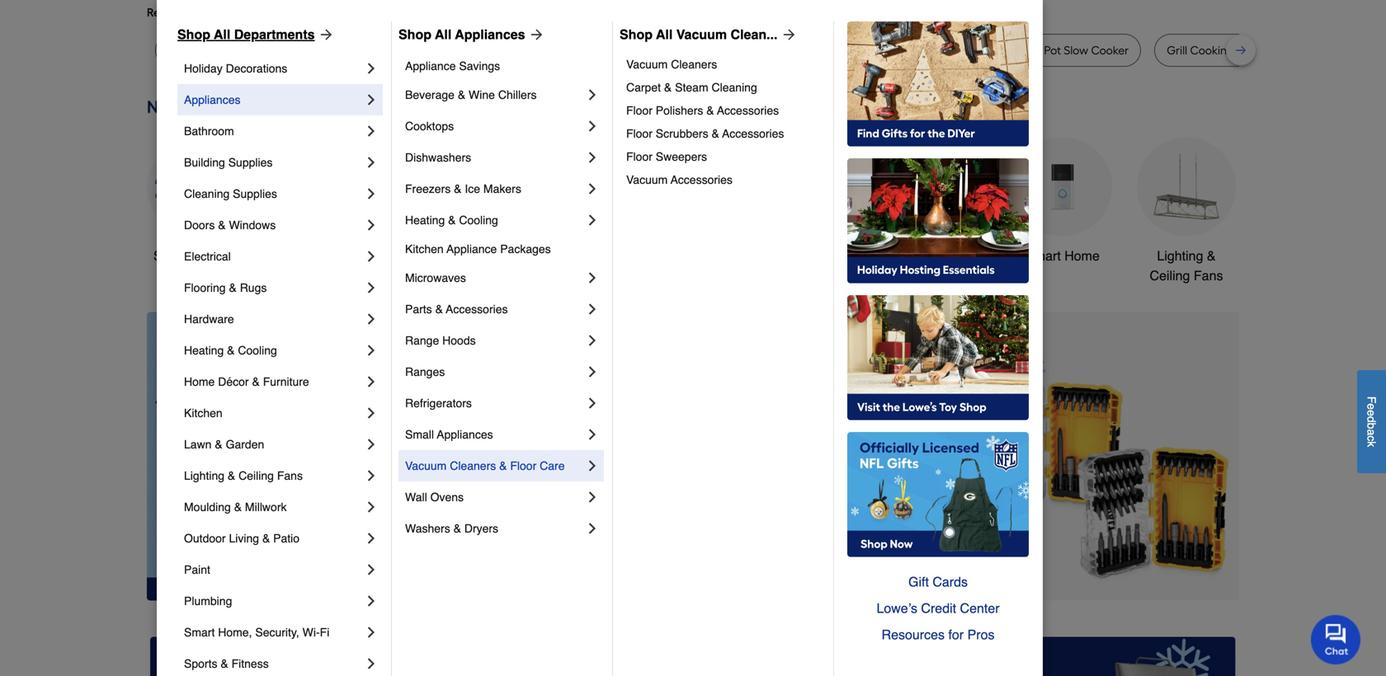 Task type: describe. For each thing, give the bounding box(es) containing it.
pot for crock pot cooking pot
[[795, 43, 812, 57]]

cards
[[933, 575, 968, 590]]

accessories down carpet & steam cleaning link
[[717, 104, 779, 117]]

vacuum for vacuum cleaners & floor care
[[405, 460, 447, 473]]

0 horizontal spatial bathroom link
[[184, 116, 363, 147]]

refrigerators
[[405, 397, 472, 410]]

range hoods
[[405, 334, 476, 347]]

fans inside lighting & ceiling fans
[[1194, 268, 1223, 283]]

scroll to item #5 image
[[917, 571, 957, 578]]

shop these last-minute gifts. $99 or less. quantities are limited and won't last. image
[[147, 312, 413, 601]]

recommended
[[147, 5, 226, 19]]

vacuum for vacuum accessories
[[626, 173, 668, 186]]

lighting inside lighting & ceiling fans
[[1157, 248, 1204, 264]]

chevron right image for hardware
[[363, 311, 380, 328]]

washers
[[405, 522, 450, 536]]

outdoor tools & equipment
[[768, 248, 863, 283]]

plumbing link
[[184, 586, 363, 617]]

all for appliances
[[435, 27, 452, 42]]

smart for smart home
[[1026, 248, 1061, 264]]

shop for shop all vacuum clean...
[[620, 27, 653, 42]]

parts & accessories link
[[405, 294, 584, 325]]

moulding & millwork
[[184, 501, 287, 514]]

accessories down microwaves link
[[446, 303, 508, 316]]

steam
[[675, 81, 709, 94]]

dryers
[[464, 522, 498, 536]]

beverage
[[405, 88, 455, 102]]

chevron right image for kitchen
[[363, 405, 380, 422]]

triple slow cooker
[[359, 43, 456, 57]]

fitness
[[232, 658, 269, 671]]

2 pot from the left
[[862, 43, 879, 57]]

chevron right image for beverage & wine chillers
[[584, 87, 601, 103]]

2 cooker from the left
[[1091, 43, 1129, 57]]

freezers & ice makers
[[405, 182, 521, 196]]

0 horizontal spatial lighting
[[184, 470, 224, 483]]

flooring & rugs
[[184, 281, 267, 295]]

1 horizontal spatial bathroom link
[[890, 137, 989, 266]]

ranges link
[[405, 356, 584, 388]]

crock for crock pot cooking pot
[[762, 43, 793, 57]]

decorations for christmas
[[533, 268, 603, 283]]

smart home, security, wi-fi
[[184, 626, 330, 640]]

chevron right image for heating & cooling
[[363, 342, 380, 359]]

cooktops
[[405, 120, 454, 133]]

kitchen link
[[184, 398, 363, 429]]

vacuum cleaners & floor care
[[405, 460, 565, 473]]

vacuum down recommended searches for you 'heading'
[[676, 27, 727, 42]]

& inside lighting & ceiling fans
[[1207, 248, 1216, 264]]

christmas
[[538, 248, 597, 264]]

home décor & furniture
[[184, 375, 309, 389]]

pot for instant pot
[[956, 43, 973, 57]]

doors & windows
[[184, 219, 276, 232]]

chevron right image for building supplies
[[363, 154, 380, 171]]

christmas decorations link
[[518, 137, 617, 286]]

find gifts for the diyer. image
[[848, 21, 1029, 147]]

departments
[[234, 27, 315, 42]]

pot for crock pot slow cooker
[[1044, 43, 1061, 57]]

cleaning supplies
[[184, 187, 277, 201]]

home décor & furniture link
[[184, 366, 363, 398]]

chevron right image for electrical
[[363, 248, 380, 265]]

holiday hosting essentials. image
[[848, 158, 1029, 284]]

1 vertical spatial appliance
[[447, 243, 497, 256]]

0 horizontal spatial lighting & ceiling fans link
[[184, 460, 363, 492]]

resources
[[882, 628, 945, 643]]

1 vertical spatial fans
[[277, 470, 303, 483]]

décor
[[218, 375, 249, 389]]

cleaning supplies link
[[184, 178, 363, 210]]

chevron right image for lawn & garden
[[363, 437, 380, 453]]

smart home, security, wi-fi link
[[184, 617, 363, 649]]

2 vertical spatial appliances
[[437, 428, 493, 441]]

all for deals
[[188, 248, 202, 264]]

1 cooker from the left
[[418, 43, 456, 57]]

& inside "link"
[[252, 375, 260, 389]]

crock pot cooking pot
[[762, 43, 879, 57]]

lawn
[[184, 438, 212, 451]]

sweepers
[[656, 150, 707, 163]]

lawn & garden link
[[184, 429, 363, 460]]

1 vertical spatial appliances
[[184, 93, 241, 106]]

countertop
[[553, 43, 614, 57]]

1 horizontal spatial cleaning
[[712, 81, 757, 94]]

smart home link
[[1013, 137, 1112, 266]]

appliance savings link
[[405, 53, 601, 79]]

& inside "link"
[[712, 127, 719, 140]]

supplies for building supplies
[[228, 156, 273, 169]]

0 vertical spatial appliances
[[455, 27, 525, 42]]

ice
[[465, 182, 480, 196]]

smart for smart home, security, wi-fi
[[184, 626, 215, 640]]

chat invite button image
[[1311, 615, 1362, 665]]

freezers
[[405, 182, 451, 196]]

instant pot
[[917, 43, 973, 57]]

heating & cooling for the topmost heating & cooling link
[[405, 214, 498, 227]]

up to 50 percent off select tools and accessories. image
[[440, 312, 1239, 601]]

2 e from the top
[[1365, 410, 1379, 417]]

cleaners for vacuum cleaners
[[671, 58, 717, 71]]

up to 35 percent off select small appliances. image
[[521, 637, 865, 677]]

chevron right image for range hoods
[[584, 333, 601, 349]]

f
[[1365, 397, 1379, 404]]

all for departments
[[214, 27, 230, 42]]

officially licensed n f l gifts. shop now. image
[[848, 432, 1029, 558]]

d
[[1365, 417, 1379, 423]]

shop all deals
[[153, 248, 239, 264]]

chevron right image for dishwashers
[[584, 149, 601, 166]]

packages
[[500, 243, 551, 256]]

shop all deals link
[[147, 137, 246, 266]]

1 horizontal spatial bathroom
[[910, 248, 968, 264]]

plumbing
[[184, 595, 232, 608]]

outdoor for outdoor tools & equipment
[[768, 248, 816, 264]]

instant
[[917, 43, 953, 57]]

sports & fitness
[[184, 658, 269, 671]]

carpet & steam cleaning link
[[626, 76, 822, 99]]

chevron right image for home décor & furniture
[[363, 374, 380, 390]]

new deals every day during 25 days of deals image
[[147, 93, 1239, 121]]

wine
[[469, 88, 495, 102]]

electrical
[[184, 250, 231, 263]]

dishwashers
[[405, 151, 471, 164]]

arrow left image
[[454, 457, 470, 473]]

1 horizontal spatial lighting & ceiling fans link
[[1137, 137, 1236, 286]]

chevron right image for doors & windows
[[363, 217, 380, 234]]

chevron right image for paint
[[363, 562, 380, 578]]

1 vertical spatial lighting & ceiling fans
[[184, 470, 303, 483]]

wall ovens link
[[405, 482, 584, 513]]

building supplies
[[184, 156, 273, 169]]

chevron right image for wall ovens
[[584, 489, 601, 506]]

chevron right image for flooring & rugs
[[363, 280, 380, 296]]

lawn & garden
[[184, 438, 264, 451]]

wi-
[[303, 626, 320, 640]]

chevron right image for cleaning supplies
[[363, 186, 380, 202]]

shop all vacuum clean... link
[[620, 25, 798, 45]]

scrubbers
[[656, 127, 709, 140]]

savings
[[459, 59, 500, 73]]

appliances link
[[184, 84, 363, 116]]

shop for shop all departments
[[177, 27, 210, 42]]

1 tools from the left
[[429, 248, 459, 264]]

shop all vacuum clean...
[[620, 27, 778, 42]]

hardware link
[[184, 304, 363, 335]]

chevron right image for parts & accessories
[[584, 301, 601, 318]]

vacuum accessories
[[626, 173, 733, 186]]

vacuum cleaners
[[626, 58, 717, 71]]

ranges
[[405, 366, 445, 379]]

accessories inside "link"
[[722, 127, 784, 140]]

vacuum for vacuum cleaners
[[626, 58, 668, 71]]

2 cooking from the left
[[1190, 43, 1234, 57]]

heating for leftmost heating & cooling link
[[184, 344, 224, 357]]

beverage & wine chillers link
[[405, 79, 584, 111]]

up to 30 percent off select grills and accessories. image
[[892, 637, 1236, 677]]

0 vertical spatial appliance
[[405, 59, 456, 73]]

you
[[297, 5, 316, 19]]

tools inside 'outdoor tools & equipment'
[[819, 248, 850, 264]]

doors
[[184, 219, 215, 232]]

1 horizontal spatial home
[[1065, 248, 1100, 264]]

chevron right image for sports & fitness
[[363, 656, 380, 673]]

furniture
[[263, 375, 309, 389]]

shop all departments link
[[177, 25, 335, 45]]



Task type: vqa. For each thing, say whether or not it's contained in the screenshot.
Rectangle cell
no



Task type: locate. For each thing, give the bounding box(es) containing it.
tools up 'equipment'
[[819, 248, 850, 264]]

deals
[[206, 248, 239, 264]]

chevron right image for bathroom
[[363, 123, 380, 139]]

cleaners for vacuum cleaners & floor care
[[450, 460, 496, 473]]

appliances up 'arrow left' icon
[[437, 428, 493, 441]]

tools
[[429, 248, 459, 264], [819, 248, 850, 264]]

crock right instant pot
[[1011, 43, 1041, 57]]

1 horizontal spatial slow
[[1064, 43, 1089, 57]]

0 horizontal spatial fans
[[277, 470, 303, 483]]

0 horizontal spatial heating
[[184, 344, 224, 357]]

1 vertical spatial for
[[949, 628, 964, 643]]

outdoor
[[768, 248, 816, 264], [184, 532, 226, 545]]

supplies up windows
[[233, 187, 277, 201]]

1 horizontal spatial ceiling
[[1150, 268, 1190, 283]]

floor polishers & accessories
[[626, 104, 779, 117]]

holiday decorations
[[184, 62, 287, 75]]

0 horizontal spatial outdoor
[[184, 532, 226, 545]]

1 horizontal spatial heating & cooling
[[405, 214, 498, 227]]

a
[[1365, 429, 1379, 436]]

0 horizontal spatial shop
[[177, 27, 210, 42]]

1 vertical spatial decorations
[[533, 268, 603, 283]]

grate
[[1237, 43, 1267, 57]]

outdoor inside 'outdoor tools & equipment'
[[768, 248, 816, 264]]

outdoor tools & equipment link
[[766, 137, 865, 286]]

floor for floor sweepers
[[626, 150, 653, 163]]

2 shop from the left
[[399, 27, 432, 42]]

0 horizontal spatial heating & cooling link
[[184, 335, 363, 366]]

cleaning down building
[[184, 187, 230, 201]]

for left pros
[[949, 628, 964, 643]]

& inside 'outdoor tools & equipment'
[[854, 248, 863, 264]]

1 vertical spatial heating & cooling
[[184, 344, 277, 357]]

e up d
[[1365, 404, 1379, 410]]

1 vertical spatial arrow right image
[[1209, 457, 1225, 473]]

get up to 2 free select tools or batteries when you buy 1 with select purchases. image
[[150, 637, 495, 677]]

chevron right image for microwaves
[[584, 270, 601, 286]]

paint
[[184, 564, 210, 577]]

windows
[[229, 219, 276, 232]]

chevron right image for refrigerators
[[584, 395, 601, 412]]

heating down freezers
[[405, 214, 445, 227]]

lighting & ceiling fans link
[[1137, 137, 1236, 286], [184, 460, 363, 492]]

supplies for cleaning supplies
[[233, 187, 277, 201]]

0 vertical spatial cleaners
[[671, 58, 717, 71]]

ceiling inside lighting & ceiling fans
[[1150, 268, 1190, 283]]

heating for the topmost heating & cooling link
[[405, 214, 445, 227]]

for inside recommended searches for you 'heading'
[[280, 5, 295, 19]]

cooker up appliance savings
[[418, 43, 456, 57]]

electrical link
[[184, 241, 363, 272]]

chevron right image for outdoor living & patio
[[363, 531, 380, 547]]

2 arrow right image from the left
[[778, 26, 798, 43]]

0 horizontal spatial arrow right image
[[525, 26, 545, 43]]

1 horizontal spatial crock
[[1011, 43, 1041, 57]]

arrow right image up microwave
[[525, 26, 545, 43]]

chevron right image
[[584, 87, 601, 103], [363, 92, 380, 108], [584, 181, 601, 197], [584, 212, 601, 229], [363, 217, 380, 234], [584, 270, 601, 286], [584, 301, 601, 318], [363, 311, 380, 328], [584, 364, 601, 380], [363, 437, 380, 453], [584, 458, 601, 475], [584, 489, 601, 506], [363, 562, 380, 578], [363, 593, 380, 610], [363, 625, 380, 641]]

1 vertical spatial outdoor
[[184, 532, 226, 545]]

supplies
[[228, 156, 273, 169], [233, 187, 277, 201]]

clean...
[[731, 27, 778, 42]]

0 vertical spatial cooling
[[459, 214, 498, 227]]

all up vacuum cleaners
[[656, 27, 673, 42]]

1 shop from the left
[[177, 27, 210, 42]]

0 horizontal spatial cooker
[[418, 43, 456, 57]]

1 horizontal spatial arrow right image
[[778, 26, 798, 43]]

f e e d b a c k button
[[1357, 371, 1386, 474]]

all down 'recommended searches for you'
[[214, 27, 230, 42]]

shop up triple slow cooker
[[399, 27, 432, 42]]

0 horizontal spatial ceiling
[[239, 470, 274, 483]]

0 vertical spatial smart
[[1026, 248, 1061, 264]]

shop for shop all appliances
[[399, 27, 432, 42]]

outdoor up 'equipment'
[[768, 248, 816, 264]]

1 horizontal spatial outdoor
[[768, 248, 816, 264]]

arrow right image for shop all vacuum clean...
[[778, 26, 798, 43]]

0 vertical spatial heating & cooling link
[[405, 205, 584, 236]]

e
[[1365, 404, 1379, 410], [1365, 410, 1379, 417]]

chevron right image for cooktops
[[584, 118, 601, 135]]

resources for pros
[[882, 628, 995, 643]]

cooling for the topmost heating & cooling link
[[459, 214, 498, 227]]

accessories
[[717, 104, 779, 117], [722, 127, 784, 140], [671, 173, 733, 186], [446, 303, 508, 316]]

1 crock from the left
[[762, 43, 793, 57]]

chevron right image for small appliances
[[584, 427, 601, 443]]

heating & cooling up décor
[[184, 344, 277, 357]]

1 horizontal spatial cooker
[[1091, 43, 1129, 57]]

floor left 'sweepers'
[[626, 150, 653, 163]]

0 horizontal spatial tools
[[429, 248, 459, 264]]

home inside "link"
[[184, 375, 215, 389]]

arrow right image for shop all appliances
[[525, 26, 545, 43]]

outdoor living & patio link
[[184, 523, 363, 555]]

chevron right image for holiday decorations
[[363, 60, 380, 77]]

gift cards link
[[848, 569, 1029, 596]]

microwave countertop
[[494, 43, 614, 57]]

heating & cooling down freezers & ice makers
[[405, 214, 498, 227]]

vacuum up carpet
[[626, 58, 668, 71]]

0 vertical spatial heating & cooling
[[405, 214, 498, 227]]

0 vertical spatial heating
[[405, 214, 445, 227]]

0 horizontal spatial heating & cooling
[[184, 344, 277, 357]]

0 vertical spatial supplies
[[228, 156, 273, 169]]

recommended searches for you heading
[[147, 4, 1239, 21]]

flooring & rugs link
[[184, 272, 363, 304]]

flooring
[[184, 281, 226, 295]]

chevron right image for heating & cooling
[[584, 212, 601, 229]]

1 vertical spatial kitchen
[[184, 407, 223, 420]]

1 vertical spatial supplies
[[233, 187, 277, 201]]

chevron right image for appliances
[[363, 92, 380, 108]]

polishers
[[656, 104, 703, 117]]

1 horizontal spatial kitchen
[[405, 243, 444, 256]]

1 horizontal spatial decorations
[[533, 268, 603, 283]]

grill cooking grate & warming rack
[[1167, 43, 1358, 57]]

0 horizontal spatial for
[[280, 5, 295, 19]]

carpet
[[626, 81, 661, 94]]

kitchen for kitchen appliance packages
[[405, 243, 444, 256]]

hardware
[[184, 313, 234, 326]]

smart home
[[1026, 248, 1100, 264]]

0 vertical spatial cleaning
[[712, 81, 757, 94]]

heating & cooling link up furniture at bottom left
[[184, 335, 363, 366]]

shop all appliances
[[399, 27, 525, 42]]

c
[[1365, 436, 1379, 442]]

1 horizontal spatial arrow right image
[[1209, 457, 1225, 473]]

slow
[[391, 43, 415, 57], [1064, 43, 1089, 57]]

0 vertical spatial arrow right image
[[315, 26, 335, 43]]

resources for pros link
[[848, 622, 1029, 649]]

0 horizontal spatial cleaners
[[450, 460, 496, 473]]

1 e from the top
[[1365, 404, 1379, 410]]

floor for floor scrubbers & accessories
[[626, 127, 653, 140]]

2 crock from the left
[[1011, 43, 1041, 57]]

rugs
[[240, 281, 267, 295]]

credit
[[921, 601, 957, 616]]

2 horizontal spatial shop
[[620, 27, 653, 42]]

floor up floor sweepers
[[626, 127, 653, 140]]

microwaves
[[405, 271, 466, 285]]

&
[[1270, 43, 1278, 57], [664, 81, 672, 94], [458, 88, 466, 102], [707, 104, 714, 117], [712, 127, 719, 140], [454, 182, 462, 196], [448, 214, 456, 227], [218, 219, 226, 232], [854, 248, 863, 264], [1207, 248, 1216, 264], [229, 281, 237, 295], [435, 303, 443, 316], [227, 344, 235, 357], [252, 375, 260, 389], [215, 438, 223, 451], [499, 460, 507, 473], [228, 470, 235, 483], [234, 501, 242, 514], [454, 522, 461, 536], [262, 532, 270, 545], [221, 658, 228, 671]]

1 horizontal spatial cleaners
[[671, 58, 717, 71]]

0 vertical spatial fans
[[1194, 268, 1223, 283]]

chevron right image for lighting & ceiling fans
[[363, 468, 380, 484]]

3 pot from the left
[[956, 43, 973, 57]]

1 vertical spatial home
[[184, 375, 215, 389]]

arrow right image inside shop all appliances link
[[525, 26, 545, 43]]

1 horizontal spatial for
[[949, 628, 964, 643]]

appliances up savings
[[455, 27, 525, 42]]

shop
[[177, 27, 210, 42], [399, 27, 432, 42], [620, 27, 653, 42]]

chevron right image
[[363, 60, 380, 77], [584, 118, 601, 135], [363, 123, 380, 139], [584, 149, 601, 166], [363, 154, 380, 171], [363, 186, 380, 202], [363, 248, 380, 265], [363, 280, 380, 296], [584, 333, 601, 349], [363, 342, 380, 359], [363, 374, 380, 390], [584, 395, 601, 412], [363, 405, 380, 422], [584, 427, 601, 443], [363, 468, 380, 484], [363, 499, 380, 516], [584, 521, 601, 537], [363, 531, 380, 547], [363, 656, 380, 673]]

0 vertical spatial lighting & ceiling fans
[[1150, 248, 1223, 283]]

e up b
[[1365, 410, 1379, 417]]

1 horizontal spatial fans
[[1194, 268, 1223, 283]]

1 vertical spatial cleaning
[[184, 187, 230, 201]]

0 vertical spatial kitchen
[[405, 243, 444, 256]]

2 tools from the left
[[819, 248, 850, 264]]

1 vertical spatial cleaners
[[450, 460, 496, 473]]

1 horizontal spatial tools
[[819, 248, 850, 264]]

1 vertical spatial heating & cooling link
[[184, 335, 363, 366]]

cleaning
[[712, 81, 757, 94], [184, 187, 230, 201]]

1 vertical spatial cooling
[[238, 344, 277, 357]]

parts & accessories
[[405, 303, 508, 316]]

appliance down triple slow cooker
[[405, 59, 456, 73]]

cooling
[[459, 214, 498, 227], [238, 344, 277, 357]]

0 horizontal spatial cleaning
[[184, 187, 230, 201]]

0 horizontal spatial arrow right image
[[315, 26, 335, 43]]

cooling up home décor & furniture
[[238, 344, 277, 357]]

0 horizontal spatial bathroom
[[184, 125, 234, 138]]

0 horizontal spatial home
[[184, 375, 215, 389]]

1 horizontal spatial lighting
[[1157, 248, 1204, 264]]

freezers & ice makers link
[[405, 173, 584, 205]]

all
[[214, 27, 230, 42], [435, 27, 452, 42], [656, 27, 673, 42], [188, 248, 202, 264]]

arrow right image inside shop all departments link
[[315, 26, 335, 43]]

visit the lowe's toy shop. image
[[848, 295, 1029, 421]]

1 horizontal spatial lighting & ceiling fans
[[1150, 248, 1223, 283]]

floor for floor polishers & accessories
[[626, 104, 653, 117]]

kitchen
[[405, 243, 444, 256], [184, 407, 223, 420]]

crock for crock pot slow cooker
[[1011, 43, 1041, 57]]

1 cooking from the left
[[815, 43, 859, 57]]

0 vertical spatial lighting
[[1157, 248, 1204, 264]]

1 vertical spatial lighting & ceiling fans link
[[184, 460, 363, 492]]

accessories down floor polishers & accessories link
[[722, 127, 784, 140]]

rack
[[1333, 43, 1358, 57]]

shop down recommended
[[177, 27, 210, 42]]

vacuum cleaners link
[[626, 53, 822, 76]]

1 vertical spatial ceiling
[[239, 470, 274, 483]]

arrow right image up crock pot cooking pot on the right top of page
[[778, 26, 798, 43]]

0 horizontal spatial decorations
[[226, 62, 287, 75]]

2 slow from the left
[[1064, 43, 1089, 57]]

lowe's credit center
[[877, 601, 1000, 616]]

heating & cooling link down makers
[[405, 205, 584, 236]]

1 vertical spatial smart
[[184, 626, 215, 640]]

cooling up kitchen appliance packages
[[459, 214, 498, 227]]

sports & fitness link
[[184, 649, 363, 677]]

cooker left grill
[[1091, 43, 1129, 57]]

heating & cooling for leftmost heating & cooling link
[[184, 344, 277, 357]]

1 slow from the left
[[391, 43, 415, 57]]

floor down carpet
[[626, 104, 653, 117]]

cleaners up carpet & steam cleaning
[[671, 58, 717, 71]]

1 horizontal spatial smart
[[1026, 248, 1061, 264]]

0 vertical spatial ceiling
[[1150, 268, 1190, 283]]

0 horizontal spatial crock
[[762, 43, 793, 57]]

shop up vacuum cleaners
[[620, 27, 653, 42]]

home
[[1065, 248, 1100, 264], [184, 375, 215, 389]]

scroll to item #2 image
[[795, 571, 835, 578]]

1 horizontal spatial cooking
[[1190, 43, 1234, 57]]

floor inside "link"
[[626, 127, 653, 140]]

4 pot from the left
[[1044, 43, 1061, 57]]

equipment
[[784, 268, 847, 283]]

0 horizontal spatial lighting & ceiling fans
[[184, 470, 303, 483]]

accessories down 'sweepers'
[[671, 173, 733, 186]]

1 vertical spatial heating
[[184, 344, 224, 357]]

crock down 'clean...'
[[762, 43, 793, 57]]

decorations down shop all departments link
[[226, 62, 287, 75]]

floor scrubbers & accessories link
[[626, 122, 822, 145]]

1 pot from the left
[[795, 43, 812, 57]]

security,
[[255, 626, 299, 640]]

chillers
[[498, 88, 537, 102]]

arrow right image inside shop all vacuum clean... link
[[778, 26, 798, 43]]

kitchen up lawn
[[184, 407, 223, 420]]

gift
[[909, 575, 929, 590]]

heating
[[405, 214, 445, 227], [184, 344, 224, 357]]

chevron right image for ranges
[[584, 364, 601, 380]]

decorations for holiday
[[226, 62, 287, 75]]

chevron right image for moulding & millwork
[[363, 499, 380, 516]]

1 vertical spatial bathroom
[[910, 248, 968, 264]]

floor sweepers
[[626, 150, 707, 163]]

for inside resources for pros link
[[949, 628, 964, 643]]

kitchen for kitchen
[[184, 407, 223, 420]]

1 horizontal spatial heating & cooling link
[[405, 205, 584, 236]]

holiday
[[184, 62, 223, 75]]

chevron right image for vacuum cleaners & floor care
[[584, 458, 601, 475]]

1 horizontal spatial heating
[[405, 214, 445, 227]]

outdoor down moulding
[[184, 532, 226, 545]]

0 vertical spatial outdoor
[[768, 248, 816, 264]]

floor polishers & accessories link
[[626, 99, 822, 122]]

0 horizontal spatial kitchen
[[184, 407, 223, 420]]

1 horizontal spatial cooling
[[459, 214, 498, 227]]

floor sweepers link
[[626, 145, 822, 168]]

floor
[[626, 104, 653, 117], [626, 127, 653, 140], [626, 150, 653, 163], [510, 460, 537, 473]]

floor left care
[[510, 460, 537, 473]]

b
[[1365, 423, 1379, 429]]

supplies up cleaning supplies
[[228, 156, 273, 169]]

heating down hardware
[[184, 344, 224, 357]]

scroll to item #4 image
[[878, 571, 917, 578]]

ovens
[[430, 491, 464, 504]]

pros
[[968, 628, 995, 643]]

for left you
[[280, 5, 295, 19]]

3 shop from the left
[[620, 27, 653, 42]]

arrow right image
[[525, 26, 545, 43], [778, 26, 798, 43]]

0 horizontal spatial smart
[[184, 626, 215, 640]]

cleaners down small appliances link
[[450, 460, 496, 473]]

moulding & millwork link
[[184, 492, 363, 523]]

lowe's
[[877, 601, 918, 616]]

garden
[[226, 438, 264, 451]]

chevron right image for smart home, security, wi-fi
[[363, 625, 380, 641]]

building supplies link
[[184, 147, 363, 178]]

fans
[[1194, 268, 1223, 283], [277, 470, 303, 483]]

refrigerators link
[[405, 388, 584, 419]]

parts
[[405, 303, 432, 316]]

0 vertical spatial home
[[1065, 248, 1100, 264]]

fi
[[320, 626, 330, 640]]

hoods
[[442, 334, 476, 347]]

holiday decorations link
[[184, 53, 363, 84]]

appliance up microwaves link
[[447, 243, 497, 256]]

cooktops link
[[405, 111, 584, 142]]

1 vertical spatial lighting
[[184, 470, 224, 483]]

0 horizontal spatial cooling
[[238, 344, 277, 357]]

shop all departments
[[177, 27, 315, 42]]

arrow right image
[[315, 26, 335, 43], [1209, 457, 1225, 473]]

vacuum down floor sweepers
[[626, 173, 668, 186]]

all up appliance savings
[[435, 27, 452, 42]]

0 vertical spatial lighting & ceiling fans link
[[1137, 137, 1236, 286]]

0 horizontal spatial cooking
[[815, 43, 859, 57]]

tools link
[[394, 137, 493, 266]]

decorations down christmas
[[533, 268, 603, 283]]

all right shop
[[188, 248, 202, 264]]

appliances down holiday
[[184, 93, 241, 106]]

0 vertical spatial for
[[280, 5, 295, 19]]

appliance
[[405, 59, 456, 73], [447, 243, 497, 256]]

kitchen up the microwaves
[[405, 243, 444, 256]]

0 horizontal spatial slow
[[391, 43, 415, 57]]

vacuum down "small"
[[405, 460, 447, 473]]

cleaning down vacuum cleaners link
[[712, 81, 757, 94]]

vacuum accessories link
[[626, 168, 822, 191]]

0 vertical spatial decorations
[[226, 62, 287, 75]]

all for vacuum
[[656, 27, 673, 42]]

chevron right image for washers & dryers
[[584, 521, 601, 537]]

center
[[960, 601, 1000, 616]]

1 horizontal spatial shop
[[399, 27, 432, 42]]

1 arrow right image from the left
[[525, 26, 545, 43]]

k
[[1365, 442, 1379, 447]]

0 vertical spatial bathroom
[[184, 125, 234, 138]]

tools up the microwaves
[[429, 248, 459, 264]]

cooling for leftmost heating & cooling link
[[238, 344, 277, 357]]

outdoor for outdoor living & patio
[[184, 532, 226, 545]]

chevron right image for plumbing
[[363, 593, 380, 610]]

chevron right image for freezers & ice makers
[[584, 181, 601, 197]]



